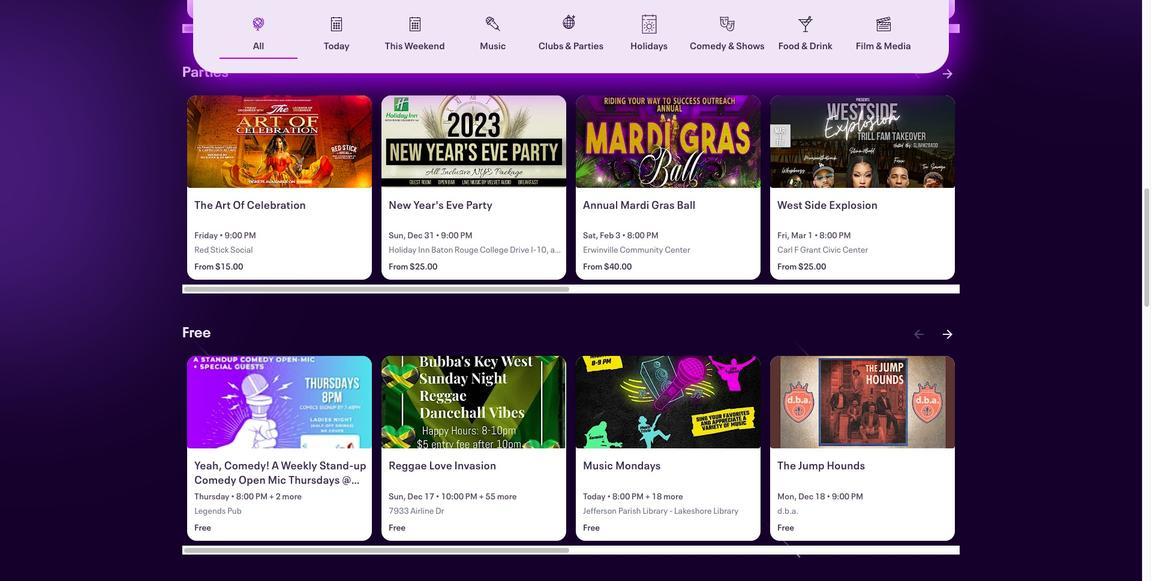 Task type: locate. For each thing, give the bounding box(es) containing it.
stand-
[[320, 458, 354, 472]]

• right 'thursday'
[[231, 490, 235, 502]]

& for food
[[802, 39, 808, 52]]

31
[[425, 229, 435, 241]]

the art of celebration link
[[195, 197, 367, 227]]

$25.00 down inn
[[410, 261, 438, 272]]

8:00 up "community"
[[628, 229, 645, 241]]

2
[[276, 490, 281, 502]]

0 vertical spatial comedy
[[690, 39, 727, 52]]

• up stick
[[220, 229, 223, 241]]

7933
[[389, 505, 409, 516]]

year's
[[414, 197, 444, 212]]

from
[[195, 261, 214, 272], [389, 261, 409, 272], [584, 261, 603, 272], [778, 261, 798, 272]]

the for the jump hounds
[[778, 458, 797, 472]]

sun, up 7933
[[389, 490, 406, 502]]

sun, dec 17 •  10:00 pm  + 55 more 7933 airline dr free
[[389, 490, 517, 533]]

2 more from the left
[[497, 490, 517, 502]]

sun, for parties
[[389, 229, 406, 241]]

1 horizontal spatial pub
[[242, 487, 261, 501]]

pub inside yeah, comedy! a weekly stand-up comedy open mic thursdays @ legend's pub
[[242, 487, 261, 501]]

dec inside sun, dec 31 •  9:00 pm holiday inn baton rouge college drive i-10, an ihg hotel
[[408, 229, 423, 241]]

1 vertical spatial arrow right chunky_svg image
[[941, 327, 956, 342]]

today for today
[[324, 39, 350, 52]]

0 horizontal spatial $25.00
[[410, 261, 438, 272]]

$15.00
[[216, 261, 243, 272]]

up
[[354, 458, 367, 472]]

pm
[[244, 229, 256, 241], [461, 229, 473, 241], [647, 229, 659, 241], [839, 229, 852, 241], [256, 490, 268, 502], [466, 490, 478, 502], [632, 490, 644, 502], [852, 490, 864, 502]]

2 18 from the left
[[816, 490, 826, 502]]

2 horizontal spatial more
[[664, 490, 684, 502]]

pm left 2
[[256, 490, 268, 502]]

west side explosion primary image image
[[771, 95, 956, 188]]

food
[[779, 39, 800, 52]]

1 18 from the left
[[652, 490, 662, 502]]

0 vertical spatial arrow right chunky_svg image
[[941, 67, 956, 81]]

1 from from the left
[[195, 261, 214, 272]]

& right clubs
[[566, 39, 572, 52]]

from down "carl"
[[778, 261, 798, 272]]

parties link
[[182, 62, 229, 81]]

center inside sat, feb 3 •  8:00 pm erwinville community center from $40.00
[[665, 244, 691, 255]]

media
[[885, 39, 912, 52]]

pub down the legend's on the bottom left
[[227, 505, 242, 516]]

9:00 up baton
[[441, 229, 459, 241]]

the jump hounds
[[778, 458, 866, 472]]

reggae love invasion
[[389, 458, 497, 472]]

library
[[643, 505, 668, 516], [714, 505, 739, 516]]

1 horizontal spatial comedy
[[690, 39, 727, 52]]

library left -
[[643, 505, 668, 516]]

& right film
[[877, 39, 883, 52]]

1 vertical spatial the
[[778, 458, 797, 472]]

shadow image 4 image
[[677, 551, 1152, 581]]

pub left 2
[[242, 487, 261, 501]]

sun, inside sun, dec 31 •  9:00 pm holiday inn baton rouge college drive i-10, an ihg hotel
[[389, 229, 406, 241]]

1 horizontal spatial 9:00
[[441, 229, 459, 241]]

side
[[805, 197, 828, 212]]

+ left 2
[[269, 490, 274, 502]]

center right "community"
[[665, 244, 691, 255]]

today
[[324, 39, 350, 52], [584, 490, 606, 502]]

pm down the jump hounds link
[[852, 490, 864, 502]]

dec for free
[[408, 490, 423, 502]]

8:00 down open
[[236, 490, 254, 502]]

center right civic
[[843, 244, 869, 255]]

1 sun, from the top
[[389, 229, 406, 241]]

9:00 inside the friday • 9:00 pm red stick social from $15.00
[[225, 229, 242, 241]]

sun,
[[389, 229, 406, 241], [389, 490, 406, 502]]

pm inside thursday • 8:00 pm + 2 more legends pub free
[[256, 490, 268, 502]]

& for clubs
[[566, 39, 572, 52]]

center
[[665, 244, 691, 255], [843, 244, 869, 255]]

dec right 'mon,'
[[799, 490, 814, 502]]

the inside "link"
[[195, 197, 213, 212]]

this
[[385, 39, 403, 52]]

more for music
[[664, 490, 684, 502]]

the left art
[[195, 197, 213, 212]]

+ left 55
[[479, 490, 484, 502]]

the left the 'jump'
[[778, 458, 797, 472]]

3 & from the left
[[802, 39, 808, 52]]

center inside fri, mar 1 •  8:00 pm carl f grant civic center from $25.00
[[843, 244, 869, 255]]

0 horizontal spatial 18
[[652, 490, 662, 502]]

rouge
[[455, 244, 479, 255]]

+ inside thursday • 8:00 pm + 2 more legends pub free
[[269, 490, 274, 502]]

f
[[795, 244, 799, 255]]

1 vertical spatial comedy
[[195, 472, 237, 487]]

• right 3
[[622, 229, 626, 241]]

pm right the 10:00
[[466, 490, 478, 502]]

& left shows
[[729, 39, 735, 52]]

$25.00 down grant
[[799, 261, 827, 272]]

arrow right chunky_svg image
[[941, 67, 956, 81], [941, 327, 956, 342]]

1 vertical spatial music
[[584, 458, 614, 472]]

music left clubs
[[480, 39, 506, 52]]

2 horizontal spatial 9:00
[[833, 490, 850, 502]]

airline
[[411, 505, 434, 516]]

pm up "community"
[[647, 229, 659, 241]]

pub
[[242, 487, 261, 501], [227, 505, 242, 516]]

9:00 inside mon, dec 18 •  9:00 pm d.b.a. free
[[833, 490, 850, 502]]

music left mondays
[[584, 458, 614, 472]]

8:00 up parish
[[613, 490, 630, 502]]

thursdays
[[289, 472, 340, 487]]

8:00 inside fri, mar 1 •  8:00 pm carl f grant civic center from $25.00
[[820, 229, 838, 241]]

17
[[425, 490, 435, 502]]

1 vertical spatial today
[[584, 490, 606, 502]]

2 + from the left
[[479, 490, 484, 502]]

from $25.00
[[389, 261, 438, 272]]

• right the 17
[[436, 490, 440, 502]]

arrow right chunky_svg image right arrow left chunky_svg image
[[941, 67, 956, 81]]

3 from from the left
[[584, 261, 603, 272]]

fri,
[[778, 229, 790, 241]]

0 horizontal spatial more
[[282, 490, 302, 502]]

west
[[778, 197, 803, 212]]

sun, inside sun, dec 17 •  10:00 pm  + 55 more 7933 airline dr free
[[389, 490, 406, 502]]

today up jefferson
[[584, 490, 606, 502]]

thursday • 8:00 pm + 2 more legends pub free
[[195, 490, 302, 533]]

1 more from the left
[[282, 490, 302, 502]]

2 $25.00 from the left
[[799, 261, 827, 272]]

1 horizontal spatial library
[[714, 505, 739, 516]]

1 vertical spatial pub
[[227, 505, 242, 516]]

18 down the music mondays link
[[652, 490, 662, 502]]

0 horizontal spatial the
[[195, 197, 213, 212]]

0 horizontal spatial music
[[480, 39, 506, 52]]

0 horizontal spatial today
[[324, 39, 350, 52]]

+
[[269, 490, 274, 502], [479, 490, 484, 502], [646, 490, 651, 502]]

sun, up holiday in the top of the page
[[389, 229, 406, 241]]

community
[[620, 244, 664, 255]]

pm up civic
[[839, 229, 852, 241]]

8:00 up civic
[[820, 229, 838, 241]]

hounds
[[827, 458, 866, 472]]

9:00 down hounds
[[833, 490, 850, 502]]

+ down the music mondays link
[[646, 490, 651, 502]]

erwinville
[[584, 244, 619, 255]]

new year's eve party primary image image
[[382, 95, 567, 188]]

2 horizontal spatial +
[[646, 490, 651, 502]]

55
[[486, 490, 496, 502]]

music
[[480, 39, 506, 52], [584, 458, 614, 472]]

today left this
[[324, 39, 350, 52]]

pm up parish
[[632, 490, 644, 502]]

pm up social
[[244, 229, 256, 241]]

annual
[[584, 197, 619, 212]]

0 vertical spatial sun,
[[389, 229, 406, 241]]

free inside thursday • 8:00 pm + 2 more legends pub free
[[195, 521, 211, 533]]

pub inside thursday • 8:00 pm + 2 more legends pub free
[[227, 505, 242, 516]]

more up -
[[664, 490, 684, 502]]

parties
[[574, 39, 604, 52], [182, 62, 229, 81]]

0 horizontal spatial comedy
[[195, 472, 237, 487]]

pm up rouge
[[461, 229, 473, 241]]

1 + from the left
[[269, 490, 274, 502]]

free inside sun, dec 17 •  10:00 pm  + 55 more 7933 airline dr free
[[389, 521, 406, 533]]

9:00 up social
[[225, 229, 242, 241]]

new year's eve party link
[[389, 197, 562, 227]]

from inside fri, mar 1 •  8:00 pm carl f grant civic center from $25.00
[[778, 261, 798, 272]]

8:00 inside thursday • 8:00 pm + 2 more legends pub free
[[236, 490, 254, 502]]

library right lakeshore
[[714, 505, 739, 516]]

west side explosion link
[[778, 197, 951, 227]]

this weekend
[[385, 39, 445, 52]]

comedy
[[690, 39, 727, 52], [195, 472, 237, 487]]

from down red on the top left of page
[[195, 261, 214, 272]]

more right 2
[[282, 490, 302, 502]]

0 horizontal spatial library
[[643, 505, 668, 516]]

9:00 for the
[[833, 490, 850, 502]]

hotel
[[405, 256, 425, 267]]

+ inside today • 8:00 pm + 18 more jefferson parish library - lakeshore library free
[[646, 490, 651, 502]]

$40.00
[[605, 261, 632, 272]]

dec inside sun, dec 17 •  10:00 pm  + 55 more 7933 airline dr free
[[408, 490, 423, 502]]

0 horizontal spatial center
[[665, 244, 691, 255]]

1 vertical spatial sun,
[[389, 490, 406, 502]]

4 from from the left
[[778, 261, 798, 272]]

1 horizontal spatial 18
[[816, 490, 826, 502]]

• down the jump hounds
[[827, 490, 831, 502]]

2 sun, from the top
[[389, 490, 406, 502]]

1 center from the left
[[665, 244, 691, 255]]

+ inside sun, dec 17 •  10:00 pm  + 55 more 7933 airline dr free
[[479, 490, 484, 502]]

9:00 for new
[[441, 229, 459, 241]]

$25.00 inside fri, mar 1 •  8:00 pm carl f grant civic center from $25.00
[[799, 261, 827, 272]]

0 vertical spatial the
[[195, 197, 213, 212]]

the art of celebration
[[195, 197, 306, 212]]

pm inside today • 8:00 pm + 18 more jefferson parish library - lakeshore library free
[[632, 490, 644, 502]]

feb
[[600, 229, 614, 241]]

food & drink
[[779, 39, 833, 52]]

1 horizontal spatial today
[[584, 490, 606, 502]]

1 horizontal spatial +
[[479, 490, 484, 502]]

0 horizontal spatial 9:00
[[225, 229, 242, 241]]

0 vertical spatial pub
[[242, 487, 261, 501]]

1 horizontal spatial $25.00
[[799, 261, 827, 272]]

love
[[430, 458, 453, 472]]

today inside today • 8:00 pm + 18 more jefferson parish library - lakeshore library free
[[584, 490, 606, 502]]

9:00
[[225, 229, 242, 241], [441, 229, 459, 241], [833, 490, 850, 502]]

18 inside mon, dec 18 •  9:00 pm d.b.a. free
[[816, 490, 826, 502]]

0 horizontal spatial +
[[269, 490, 274, 502]]

annual mardi gras ball
[[584, 197, 696, 212]]

+ for yeah,
[[269, 490, 274, 502]]

yeah, comedy! a weekly stand-up comedy open mic thursdays @ legend's pub link
[[195, 458, 367, 501]]

2 center from the left
[[843, 244, 869, 255]]

lakeshore
[[675, 505, 712, 516]]

more inside thursday • 8:00 pm + 2 more legends pub free
[[282, 490, 302, 502]]

more inside sun, dec 17 •  10:00 pm  + 55 more 7933 airline dr free
[[497, 490, 517, 502]]

comedy up 'thursday'
[[195, 472, 237, 487]]

1 horizontal spatial music
[[584, 458, 614, 472]]

dec left the 17
[[408, 490, 423, 502]]

1 & from the left
[[566, 39, 572, 52]]

1 vertical spatial parties
[[182, 62, 229, 81]]

18
[[652, 490, 662, 502], [816, 490, 826, 502]]

drink
[[810, 39, 833, 52]]

•
[[220, 229, 223, 241], [436, 229, 440, 241], [622, 229, 626, 241], [815, 229, 819, 241], [231, 490, 235, 502], [436, 490, 440, 502], [608, 490, 611, 502], [827, 490, 831, 502]]

from down holiday in the top of the page
[[389, 261, 409, 272]]

& for film
[[877, 39, 883, 52]]

& right food
[[802, 39, 808, 52]]

0 vertical spatial today
[[324, 39, 350, 52]]

reggae love invasion link
[[389, 458, 562, 488]]

1 horizontal spatial parties
[[574, 39, 604, 52]]

from down the erwinville
[[584, 261, 603, 272]]

3 + from the left
[[646, 490, 651, 502]]

dec left 31
[[408, 229, 423, 241]]

3 more from the left
[[664, 490, 684, 502]]

9:00 inside sun, dec 31 •  9:00 pm holiday inn baton rouge college drive i-10, an ihg hotel
[[441, 229, 459, 241]]

civic
[[823, 244, 842, 255]]

• right 31
[[436, 229, 440, 241]]

arrow right chunky_svg image right arrow left chunky_svg icon
[[941, 327, 956, 342]]

1 horizontal spatial the
[[778, 458, 797, 472]]

0 horizontal spatial pub
[[227, 505, 242, 516]]

jump
[[799, 458, 825, 472]]

1 horizontal spatial center
[[843, 244, 869, 255]]

comedy left shows
[[690, 39, 727, 52]]

1 $25.00 from the left
[[410, 261, 438, 272]]

• inside mon, dec 18 •  9:00 pm d.b.a. free
[[827, 490, 831, 502]]

reggae
[[389, 458, 427, 472]]

1 horizontal spatial more
[[497, 490, 517, 502]]

music mondays primary image image
[[576, 356, 761, 448]]

0 vertical spatial music
[[480, 39, 506, 52]]

shows
[[737, 39, 765, 52]]

more right 55
[[497, 490, 517, 502]]

4 & from the left
[[877, 39, 883, 52]]

• right 1
[[815, 229, 819, 241]]

free
[[182, 322, 211, 342], [195, 521, 211, 533], [389, 521, 406, 533], [584, 521, 600, 533], [778, 521, 795, 533]]

explosion
[[830, 197, 878, 212]]

• up jefferson
[[608, 490, 611, 502]]

more inside today • 8:00 pm + 18 more jefferson parish library - lakeshore library free
[[664, 490, 684, 502]]

18 down the jump hounds
[[816, 490, 826, 502]]

2 & from the left
[[729, 39, 735, 52]]

yeah,
[[195, 458, 222, 472]]



Task type: vqa. For each thing, say whether or not it's contained in the screenshot.
Help
no



Task type: describe. For each thing, give the bounding box(es) containing it.
@
[[342, 472, 351, 487]]

today for today • 8:00 pm + 18 more jefferson parish library - lakeshore library free
[[584, 490, 606, 502]]

red
[[195, 244, 209, 255]]

weekend
[[405, 39, 445, 52]]

comedy!
[[224, 458, 270, 472]]

annual mardi gras ball link
[[584, 197, 756, 227]]

an
[[551, 244, 560, 255]]

sun, dec 31 •  9:00 pm holiday inn baton rouge college drive i-10, an ihg hotel
[[389, 229, 560, 267]]

dec inside mon, dec 18 •  9:00 pm d.b.a. free
[[799, 490, 814, 502]]

party
[[466, 197, 493, 212]]

clubs & parties
[[539, 39, 604, 52]]

the for the art of celebration
[[195, 197, 213, 212]]

• inside thursday • 8:00 pm + 2 more legends pub free
[[231, 490, 235, 502]]

drive
[[510, 244, 530, 255]]

pm inside mon, dec 18 •  9:00 pm d.b.a. free
[[852, 490, 864, 502]]

i-
[[531, 244, 537, 255]]

west side explosion
[[778, 197, 878, 212]]

invasion
[[455, 458, 497, 472]]

dec for parties
[[408, 229, 423, 241]]

mardi
[[621, 197, 650, 212]]

3
[[616, 229, 621, 241]]

friday
[[195, 229, 218, 241]]

annual mardi gras ball primary image image
[[576, 95, 761, 188]]

weekly
[[281, 458, 318, 472]]

music mondays link
[[584, 458, 756, 488]]

sat,
[[584, 229, 599, 241]]

legends
[[195, 505, 226, 516]]

inn
[[418, 244, 430, 255]]

a
[[272, 458, 279, 472]]

music for music
[[480, 39, 506, 52]]

+ for music
[[646, 490, 651, 502]]

fri, mar 1 •  8:00 pm carl f grant civic center from $25.00
[[778, 229, 869, 272]]

pm inside sat, feb 3 •  8:00 pm erwinville community center from $40.00
[[647, 229, 659, 241]]

0 horizontal spatial parties
[[182, 62, 229, 81]]

sat, feb 3 •  8:00 pm erwinville community center from $40.00
[[584, 229, 691, 272]]

0 vertical spatial parties
[[574, 39, 604, 52]]

clubs
[[539, 39, 564, 52]]

comedy & shows
[[690, 39, 765, 52]]

18 inside today • 8:00 pm + 18 more jefferson parish library - lakeshore library free
[[652, 490, 662, 502]]

yeah, comedy! a weekly stand-up comedy open mic thursdays @ legend's pub
[[195, 458, 367, 501]]

the art of celebration primary image image
[[187, 95, 372, 188]]

social
[[231, 244, 253, 255]]

reggae love invasion primary image image
[[382, 356, 567, 448]]

parish
[[619, 505, 641, 516]]

10:00
[[441, 490, 464, 502]]

& for comedy
[[729, 39, 735, 52]]

jefferson
[[584, 505, 617, 516]]

music mondays
[[584, 458, 661, 472]]

holiday
[[389, 244, 417, 255]]

the jump hounds link
[[778, 458, 951, 488]]

ball
[[677, 197, 696, 212]]

new
[[389, 197, 412, 212]]

sun, for free
[[389, 490, 406, 502]]

film & media
[[857, 39, 912, 52]]

arrow left chunky_svg image
[[912, 327, 927, 342]]

-
[[670, 505, 673, 516]]

grant
[[801, 244, 822, 255]]

1 arrow right chunky_svg image from the top
[[941, 67, 956, 81]]

• inside sun, dec 17 •  10:00 pm  + 55 more 7933 airline dr free
[[436, 490, 440, 502]]

mondays
[[616, 458, 661, 472]]

open
[[239, 472, 266, 487]]

all
[[253, 39, 264, 52]]

arrow left chunky_svg image
[[912, 67, 927, 81]]

• inside sat, feb 3 •  8:00 pm erwinville community center from $40.00
[[622, 229, 626, 241]]

mon,
[[778, 490, 797, 502]]

new year's eve party
[[389, 197, 493, 212]]

from inside the friday • 9:00 pm red stick social from $15.00
[[195, 261, 214, 272]]

10,
[[537, 244, 549, 255]]

baton
[[432, 244, 453, 255]]

dr
[[436, 505, 445, 516]]

the jump hounds primary image image
[[771, 356, 956, 448]]

celebration
[[247, 197, 306, 212]]

2 library from the left
[[714, 505, 739, 516]]

• inside today • 8:00 pm + 18 more jefferson parish library - lakeshore library free
[[608, 490, 611, 502]]

more for yeah,
[[282, 490, 302, 502]]

yeah, comedy! a weekly stand-up comedy open mic thursdays @ legend's pub primary image image
[[187, 356, 372, 448]]

film
[[857, 39, 875, 52]]

legend's
[[195, 487, 240, 501]]

• inside the friday • 9:00 pm red stick social from $15.00
[[220, 229, 223, 241]]

today • 8:00 pm + 18 more jefferson parish library - lakeshore library free
[[584, 490, 739, 533]]

holidays
[[631, 39, 668, 52]]

8:00 inside today • 8:00 pm + 18 more jefferson parish library - lakeshore library free
[[613, 490, 630, 502]]

8:00 inside sat, feb 3 •  8:00 pm erwinville community center from $40.00
[[628, 229, 645, 241]]

comedy inside yeah, comedy! a weekly stand-up comedy open mic thursdays @ legend's pub
[[195, 472, 237, 487]]

pm inside sun, dec 17 •  10:00 pm  + 55 more 7933 airline dr free
[[466, 490, 478, 502]]

2 arrow right chunky_svg image from the top
[[941, 327, 956, 342]]

thursday
[[195, 490, 230, 502]]

pm inside fri, mar 1 •  8:00 pm carl f grant civic center from $25.00
[[839, 229, 852, 241]]

pm inside sun, dec 31 •  9:00 pm holiday inn baton rouge college drive i-10, an ihg hotel
[[461, 229, 473, 241]]

mic
[[268, 472, 287, 487]]

free inside today • 8:00 pm + 18 more jefferson parish library - lakeshore library free
[[584, 521, 600, 533]]

1 library from the left
[[643, 505, 668, 516]]

1
[[808, 229, 813, 241]]

from inside sat, feb 3 •  8:00 pm erwinville community center from $40.00
[[584, 261, 603, 272]]

free inside mon, dec 18 •  9:00 pm d.b.a. free
[[778, 521, 795, 533]]

mon, dec 18 •  9:00 pm d.b.a. free
[[778, 490, 864, 533]]

2 from from the left
[[389, 261, 409, 272]]

mar
[[792, 229, 807, 241]]

music for music mondays
[[584, 458, 614, 472]]

• inside sun, dec 31 •  9:00 pm holiday inn baton rouge college drive i-10, an ihg hotel
[[436, 229, 440, 241]]

d.b.a.
[[778, 505, 799, 516]]

carl
[[778, 244, 793, 255]]

pm inside the friday • 9:00 pm red stick social from $15.00
[[244, 229, 256, 241]]

friday • 9:00 pm red stick social from $15.00
[[195, 229, 256, 272]]

• inside fri, mar 1 •  8:00 pm carl f grant civic center from $25.00
[[815, 229, 819, 241]]

eve
[[446, 197, 464, 212]]



